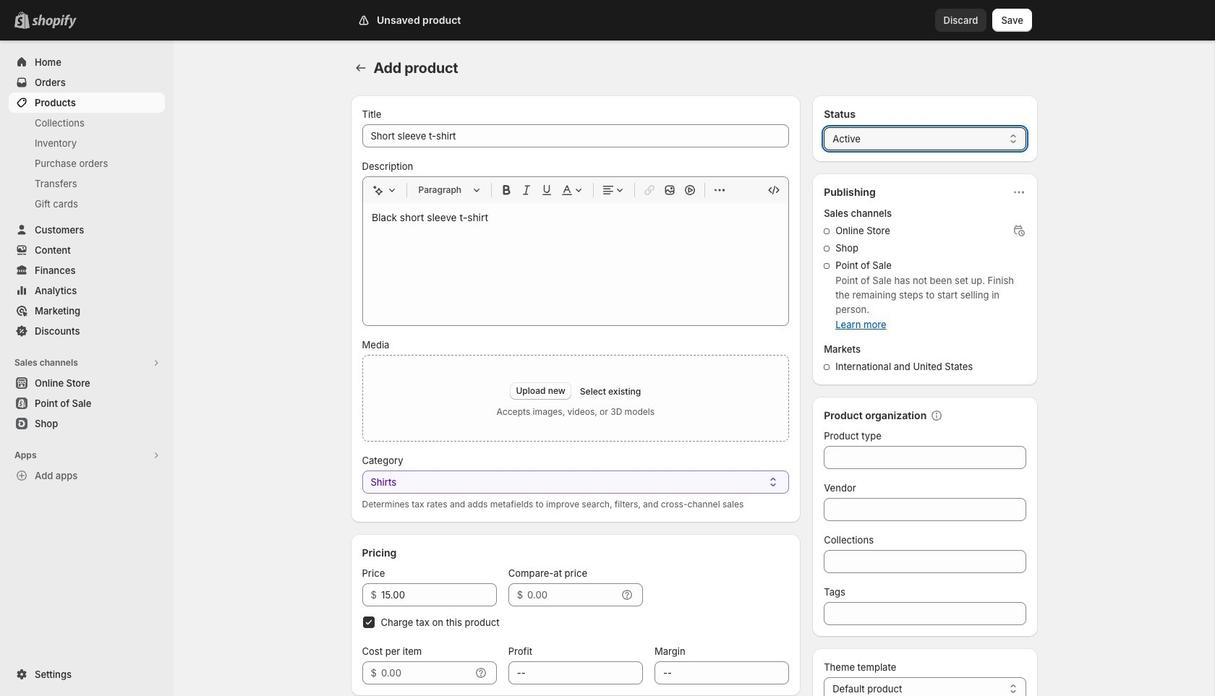 Task type: vqa. For each thing, say whether or not it's contained in the screenshot.
Short sleeve t-shirt text field
yes



Task type: locate. For each thing, give the bounding box(es) containing it.
0 vertical spatial   text field
[[527, 584, 617, 607]]

  text field
[[527, 584, 617, 607], [381, 662, 471, 685]]

  text field
[[381, 584, 497, 607]]

0 horizontal spatial   text field
[[381, 662, 471, 685]]

None text field
[[362, 471, 789, 494], [824, 498, 1026, 522], [655, 662, 789, 685], [362, 471, 789, 494], [824, 498, 1026, 522], [655, 662, 789, 685]]

None text field
[[824, 446, 1026, 469], [824, 550, 1026, 574], [824, 603, 1026, 626], [508, 662, 643, 685], [824, 446, 1026, 469], [824, 550, 1026, 574], [824, 603, 1026, 626], [508, 662, 643, 685]]

1 horizontal spatial   text field
[[527, 584, 617, 607]]



Task type: describe. For each thing, give the bounding box(es) containing it.
Short sleeve t-shirt text field
[[362, 124, 789, 148]]

shopify image
[[32, 14, 77, 29]]

1 vertical spatial   text field
[[381, 662, 471, 685]]



